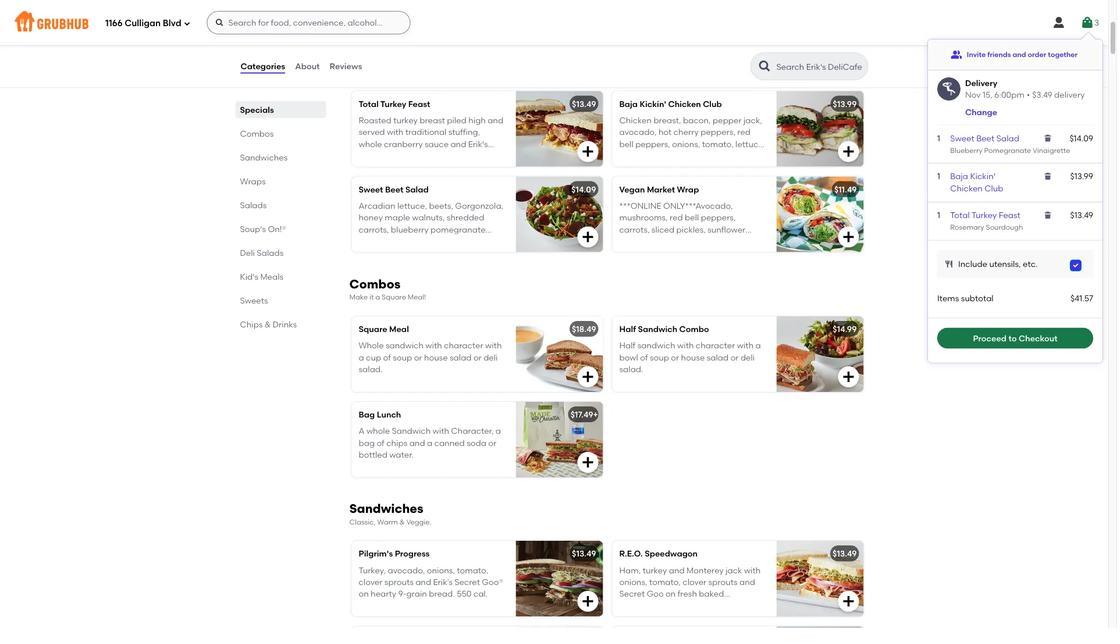 Task type: vqa. For each thing, say whether or not it's contained in the screenshot.


Task type: describe. For each thing, give the bounding box(es) containing it.
3
[[1095, 18, 1099, 28]]

•
[[1027, 90, 1030, 100]]

whole inside the roasted turkey breast piled high and served with traditional stuffing, whole cranberry sauce and erik's secret goo on sliced rosemary sourdough bread.  810 cal.
[[359, 139, 382, 149]]

onions, inside ham, turkey and monterey jack with onions, tomato, clover sprouts and secret goo on fresh baked sourdough. 690 cal.
[[620, 578, 648, 587]]

reviews
[[330, 61, 362, 71]]

about
[[295, 61, 320, 71]]

piled
[[447, 115, 467, 125]]

r.e.o. speedwagon image
[[777, 541, 864, 617]]

reviews button
[[329, 45, 363, 87]]

secret inside ham, turkey and monterey jack with onions, tomato, clover sprouts and secret goo on fresh baked sourdough. 690 cal.
[[620, 589, 645, 599]]

of for cup
[[383, 353, 391, 363]]

half for half sandwich combo
[[620, 324, 636, 334]]

turkey, avocado, onions, tomato, clover sprouts and erik's secret goo® on hearty 9-grain bread. 550 cal.
[[359, 566, 503, 599]]

1 horizontal spatial peppers,
[[701, 127, 736, 137]]

meal!
[[408, 293, 426, 301]]

character for square meal
[[444, 341, 483, 351]]

bag lunch
[[359, 410, 401, 420]]

cal. inside the turkey, avocado, onions, tomato, clover sprouts and erik's secret goo® on hearty 9-grain bread. 550 cal.
[[474, 589, 488, 599]]

half sandwich combo image
[[777, 317, 864, 392]]

& inside the sandwiches classic, warm & veggie.
[[400, 518, 405, 526]]

drinks
[[273, 319, 297, 329]]

it
[[370, 293, 374, 301]]

sourdough
[[359, 163, 401, 173]]

proceed to checkout button
[[938, 328, 1094, 349]]

chicken pesto image
[[516, 627, 603, 629]]

with inside the roasted turkey breast piled high and served with traditional stuffing, whole cranberry sauce and erik's secret goo on sliced rosemary sourdough bread.  810 cal.
[[387, 127, 404, 137]]

culligan
[[125, 18, 161, 29]]

1166
[[105, 18, 123, 29]]

water.
[[389, 450, 414, 460]]

items subtotal
[[938, 293, 994, 303]]

560
[[405, 236, 420, 246]]

goo inside ham, turkey and monterey jack with onions, tomato, clover sprouts and secret goo on fresh baked sourdough. 690 cal.
[[647, 589, 664, 599]]

tomato, inside the turkey, avocado, onions, tomato, clover sprouts and erik's secret goo® on hearty 9-grain bread. 550 cal.
[[457, 566, 488, 576]]

delivery nov 15, 6:00pm • $3.49 delivery
[[965, 78, 1085, 100]]

carrots,
[[359, 225, 389, 234]]

avocado, inside the turkey, avocado, onions, tomato, clover sprouts and erik's secret goo® on hearty 9-grain bread. 550 cal.
[[388, 566, 425, 576]]

sliced
[[417, 151, 440, 161]]

chips
[[387, 438, 408, 448]]

classic,
[[349, 518, 376, 526]]

baked
[[699, 589, 724, 599]]

sweets tab
[[240, 294, 322, 307]]

bag
[[359, 438, 375, 448]]

half sandwich with character with a bowl of soup or house salad or deli salad.
[[620, 341, 761, 374]]

or inside a whole sandwich with character, a bag of chips and a canned soda or bottled water.
[[488, 438, 497, 448]]

cherry
[[674, 127, 699, 137]]

etc.
[[1023, 259, 1038, 269]]

square meal image
[[516, 317, 603, 392]]

invite friends and order together
[[967, 50, 1078, 59]]

on inside the turkey, avocado, onions, tomato, clover sprouts and erik's secret goo® on hearty 9-grain bread. 550 cal.
[[359, 589, 369, 599]]

half sandwich combo
[[620, 324, 709, 334]]

to
[[1009, 333, 1017, 343]]

salads inside tab
[[240, 200, 267, 210]]

lunch
[[377, 410, 401, 420]]

specials tab
[[240, 104, 322, 116]]

soup for cup
[[393, 353, 412, 363]]

wraps
[[240, 176, 266, 186]]

delivery icon image
[[938, 77, 961, 101]]

salad for half sandwich combo
[[707, 353, 729, 363]]

0 horizontal spatial $14.09
[[572, 184, 596, 194]]

soup's on!® tab
[[240, 223, 322, 235]]

on inside the roasted turkey breast piled high and served with traditional stuffing, whole cranberry sauce and erik's secret goo on sliced rosemary sourdough bread.  810 cal.
[[405, 151, 415, 161]]

progress
[[395, 549, 430, 559]]

clover inside ham, turkey and monterey jack with onions, tomato, clover sprouts and secret goo on fresh baked sourdough. 690 cal.
[[683, 578, 707, 587]]

chicken breast, bacon, pepper jack, avocado, hot cherry peppers, red bell peppers, onions, tomato, lettuce and jalapeno ranch on a peppered onion roll. served warm.
[[620, 115, 763, 173]]

pilgrim's
[[359, 549, 393, 559]]

salad inside tooltip
[[997, 133, 1020, 143]]

0 vertical spatial kickin'
[[640, 99, 666, 109]]

and inside the turkey, avocado, onions, tomato, clover sprouts and erik's secret goo® on hearty 9-grain bread. 550 cal.
[[416, 578, 431, 587]]

a inside half sandwich with character with a bowl of soup or house salad or deli salad.
[[756, 341, 761, 351]]

bread. inside the turkey, avocado, onions, tomato, clover sprouts and erik's secret goo® on hearty 9-grain bread. 550 cal.
[[429, 589, 455, 599]]

speedwagon
[[645, 549, 698, 559]]

canned
[[434, 438, 465, 448]]

red
[[738, 127, 751, 137]]

include
[[958, 259, 988, 269]]

proceed
[[973, 333, 1007, 343]]

onions, inside the turkey, avocado, onions, tomato, clover sprouts and erik's secret goo® on hearty 9-grain bread. 550 cal.
[[427, 566, 455, 576]]

people icon image
[[951, 49, 962, 61]]

soup's on!®
[[240, 224, 286, 234]]

total inside tooltip
[[951, 210, 970, 220]]

erik's
[[433, 578, 453, 587]]

main navigation navigation
[[0, 0, 1109, 45]]

honey
[[359, 213, 383, 223]]

kickin' inside baja kickin' chicken club
[[970, 171, 996, 181]]

deli salads tab
[[240, 247, 322, 259]]

club inside "baja kickin' chicken club" link
[[985, 183, 1004, 193]]

include utensils, etc.
[[958, 259, 1038, 269]]

pilgrim's progress image
[[516, 541, 603, 617]]

chicken inside tooltip
[[951, 183, 983, 193]]

0 vertical spatial total
[[359, 99, 379, 109]]

$13.99 inside tooltip
[[1071, 171, 1094, 181]]

checkout
[[1019, 333, 1058, 343]]

deli for half sandwich with character with a bowl of soup or house salad or deli salad.
[[741, 353, 755, 363]]

cal. inside arcadian lettuce, beets, gorgonzola, honey maple walnuts, shredded carrots, blueberry pomegranate vinaigrette.  560 cal.
[[422, 236, 436, 246]]

sandwiches tab
[[240, 151, 322, 164]]

peppered
[[718, 151, 757, 161]]

order
[[1028, 50, 1047, 59]]

house for sandwich
[[681, 353, 705, 363]]

about button
[[295, 45, 320, 87]]

vegan market wrap
[[620, 184, 699, 194]]

hot
[[659, 127, 672, 137]]

kid's meals
[[240, 272, 284, 282]]

sandwich for meal
[[386, 341, 424, 351]]

0 vertical spatial baja kickin' chicken club
[[620, 99, 722, 109]]

ham, turkey and monterey jack with onions, tomato, clover sprouts and secret goo on fresh baked sourdough. 690 cal.
[[620, 566, 761, 611]]

chips & drinks
[[240, 319, 297, 329]]

blueberry pomegranate vinaigrette
[[951, 146, 1070, 155]]

blueberry
[[391, 225, 429, 234]]

sweet beet salad inside tooltip
[[951, 133, 1020, 143]]

on inside ham, turkey and monterey jack with onions, tomato, clover sprouts and secret goo on fresh baked sourdough. 690 cal.
[[666, 589, 676, 599]]

delivery
[[965, 78, 998, 88]]

1 for total
[[938, 210, 940, 220]]

salad. for cup
[[359, 364, 383, 374]]

change
[[965, 107, 998, 117]]

wrap
[[677, 184, 699, 194]]

hearty
[[371, 589, 396, 599]]

salads tab
[[240, 199, 322, 211]]

high
[[469, 115, 486, 125]]

1 for baja
[[938, 171, 940, 181]]

baja kickin' chicken club link
[[951, 171, 1004, 193]]

total turkey feast link
[[951, 210, 1021, 220]]

sandwich for sandwich
[[638, 341, 675, 351]]

friends
[[988, 50, 1011, 59]]

a inside chicken breast, bacon, pepper jack, avocado, hot cherry peppers, red bell peppers, onions, tomato, lettuce and jalapeno ranch on a peppered onion roll. served warm.
[[711, 151, 716, 161]]

$13.49 for turkey, avocado, onions, tomato, clover sprouts and erik's secret goo® on hearty 9-grain bread. 550 cal.
[[572, 549, 596, 559]]

and down jack on the right of the page
[[740, 578, 755, 587]]

a
[[359, 426, 365, 436]]

Search Erik's DeliCafe search field
[[775, 61, 865, 72]]

soup's
[[240, 224, 266, 234]]

0 horizontal spatial salad
[[405, 184, 429, 194]]

0 horizontal spatial turkey
[[380, 99, 406, 109]]

0 horizontal spatial beet
[[385, 184, 404, 194]]

and right the high
[[488, 115, 503, 125]]

ranch
[[674, 151, 697, 161]]

chicken inside chicken breast, bacon, pepper jack, avocado, hot cherry peppers, red bell peppers, onions, tomato, lettuce and jalapeno ranch on a peppered onion roll. served warm.
[[620, 115, 652, 125]]

turkey for with
[[393, 115, 418, 125]]

0 horizontal spatial total turkey feast
[[359, 99, 430, 109]]

sandwiches classic, warm & veggie.
[[349, 502, 431, 526]]

warm.
[[689, 163, 713, 173]]

cal. inside ham, turkey and monterey jack with onions, tomato, clover sprouts and secret goo on fresh baked sourdough. 690 cal.
[[682, 601, 696, 611]]

$11.49
[[835, 184, 857, 194]]

arcadian lettuce, beets, gorgonzola, honey maple walnuts, shredded carrots, blueberry pomegranate vinaigrette.  560 cal.
[[359, 201, 504, 246]]

vegan market wrap image
[[777, 177, 864, 252]]

$13.49 for ham, turkey and monterey jack with onions, tomato, clover sprouts and secret goo on fresh baked sourdough. 690 cal.
[[833, 549, 857, 559]]

& inside tab
[[265, 319, 271, 329]]

0 vertical spatial chicken
[[668, 99, 701, 109]]

whole
[[359, 341, 384, 351]]

square inside combos make it a square meal!
[[382, 293, 406, 301]]

bacon,
[[683, 115, 711, 125]]

sweet inside tooltip
[[951, 133, 975, 143]]

sandwiches for sandwiches
[[240, 152, 288, 162]]

make
[[349, 293, 368, 301]]

sauce
[[425, 139, 449, 149]]

bottled
[[359, 450, 388, 460]]

bag
[[359, 410, 375, 420]]

a whole sandwich with character, a bag of chips and a canned soda or bottled water.
[[359, 426, 501, 460]]

secret inside the roasted turkey breast piled high and served with traditional stuffing, whole cranberry sauce and erik's secret goo on sliced rosemary sourdough bread.  810 cal.
[[359, 151, 384, 161]]

0 horizontal spatial peppers,
[[636, 139, 670, 149]]

vinaigrette
[[1033, 146, 1070, 155]]

avocado, inside chicken breast, bacon, pepper jack, avocado, hot cherry peppers, red bell peppers, onions, tomato, lettuce and jalapeno ranch on a peppered onion roll. served warm.
[[620, 127, 657, 137]]

shredded
[[447, 213, 484, 223]]

vegan
[[620, 184, 645, 194]]

beet inside tooltip
[[977, 133, 995, 143]]

$18.49
[[572, 324, 596, 334]]

$17.49
[[571, 410, 593, 420]]

total turkey feast inside tooltip
[[951, 210, 1021, 220]]

svg image inside main navigation navigation
[[215, 18, 224, 27]]

combos make it a square meal!
[[349, 277, 426, 301]]

with inside ham, turkey and monterey jack with onions, tomato, clover sprouts and secret goo on fresh baked sourdough. 690 cal.
[[744, 566, 761, 576]]

1 vertical spatial sweet
[[359, 184, 383, 194]]

1 horizontal spatial turkey
[[972, 210, 997, 220]]

sourdough.
[[620, 601, 664, 611]]

1 vertical spatial sweet beet salad
[[359, 184, 429, 194]]



Task type: locate. For each thing, give the bounding box(es) containing it.
beet up arcadian
[[385, 184, 404, 194]]

and left order
[[1013, 50, 1026, 59]]

deli for whole sandwich with character with a cup of soup or house salad or deli salad.
[[484, 353, 498, 363]]

half
[[620, 324, 636, 334], [620, 341, 636, 351]]

1 vertical spatial feast
[[999, 210, 1021, 220]]

feast up the sourdough
[[999, 210, 1021, 220]]

baja kickin' chicken club down blueberry
[[951, 171, 1004, 193]]

3 button
[[1081, 12, 1099, 33]]

whole up bag
[[367, 426, 390, 436]]

1 horizontal spatial clover
[[683, 578, 707, 587]]

and up rosemary
[[451, 139, 466, 149]]

1 horizontal spatial onions,
[[620, 578, 648, 587]]

sandwich left combo
[[638, 324, 678, 334]]

1 vertical spatial bread.
[[429, 589, 455, 599]]

svg image inside 3 button
[[1081, 16, 1095, 30]]

0 horizontal spatial sweet beet salad
[[359, 184, 429, 194]]

deli inside whole sandwich with character with a cup of soup or house salad or deli salad.
[[484, 353, 498, 363]]

combos for combos
[[240, 129, 274, 139]]

2 vertical spatial onions,
[[620, 578, 648, 587]]

cal. down fresh on the bottom right of the page
[[682, 601, 696, 611]]

combos for combos make it a square meal!
[[349, 277, 401, 292]]

1 horizontal spatial sweet
[[951, 133, 975, 143]]

1 salad. from the left
[[359, 364, 383, 374]]

change button
[[965, 106, 998, 118]]

2 clover from the left
[[683, 578, 707, 587]]

3 1 from the top
[[938, 210, 940, 220]]

on
[[405, 151, 415, 161], [699, 151, 709, 161], [359, 589, 369, 599], [666, 589, 676, 599]]

2 sprouts from the left
[[709, 578, 738, 587]]

0 vertical spatial turkey
[[380, 99, 406, 109]]

salad inside half sandwich with character with a bowl of soup or house salad or deli salad.
[[707, 353, 729, 363]]

& right the warm
[[400, 518, 405, 526]]

on left hearty
[[359, 589, 369, 599]]

secret up sourdough.
[[620, 589, 645, 599]]

0 vertical spatial baja
[[620, 99, 638, 109]]

chicken up the total turkey feast link
[[951, 183, 983, 193]]

house for meal
[[424, 353, 448, 363]]

0 vertical spatial sandwich
[[638, 324, 678, 334]]

pomegranate
[[431, 225, 486, 234]]

specials up limited
[[349, 51, 402, 66]]

2 half from the top
[[620, 341, 636, 351]]

sandwiches up the warm
[[349, 502, 423, 516]]

of right cup
[[383, 353, 391, 363]]

sweet beet salad link
[[951, 133, 1020, 143]]

cal. right 550
[[474, 589, 488, 599]]

deli inside half sandwich with character with a bowl of soup or house salad or deli salad.
[[741, 353, 755, 363]]

0 horizontal spatial baja kickin' chicken club
[[620, 99, 722, 109]]

chicken up bacon,
[[668, 99, 701, 109]]

specials for specials for a limited time only.
[[349, 51, 402, 66]]

0 vertical spatial half
[[620, 324, 636, 334]]

bread.
[[403, 163, 429, 173], [429, 589, 455, 599]]

ham,
[[620, 566, 641, 576]]

club up the total turkey feast link
[[985, 183, 1004, 193]]

soup down meal
[[393, 353, 412, 363]]

0 horizontal spatial turkey
[[393, 115, 418, 125]]

roll.
[[644, 163, 657, 173]]

tomato, up 690 on the bottom right
[[649, 578, 681, 587]]

salads
[[240, 200, 267, 210], [257, 248, 284, 258]]

1 vertical spatial square
[[359, 324, 387, 334]]

specials for specials
[[240, 105, 274, 115]]

bowl
[[620, 353, 638, 363]]

lettuce
[[736, 139, 763, 149]]

jack
[[726, 566, 742, 576]]

sandwiches for sandwiches classic, warm & veggie.
[[349, 502, 423, 516]]

$13.99
[[833, 99, 857, 109], [1071, 171, 1094, 181]]

0 vertical spatial square
[[382, 293, 406, 301]]

categories
[[241, 61, 285, 71]]

and inside chicken breast, bacon, pepper jack, avocado, hot cherry peppers, red bell peppers, onions, tomato, lettuce and jalapeno ranch on a peppered onion roll. served warm.
[[620, 151, 635, 161]]

clover inside the turkey, avocado, onions, tomato, clover sprouts and erik's secret goo® on hearty 9-grain bread. 550 cal.
[[359, 578, 383, 587]]

on!®
[[268, 224, 286, 234]]

kickin' up the "breast,"
[[640, 99, 666, 109]]

of right bowl
[[640, 353, 648, 363]]

salad.
[[359, 364, 383, 374], [620, 364, 643, 374]]

total up "rosemary"
[[951, 210, 970, 220]]

1166 culligan blvd
[[105, 18, 181, 29]]

of inside half sandwich with character with a bowl of soup or house salad or deli salad.
[[640, 353, 648, 363]]

whole down served at the left top of the page
[[359, 139, 382, 149]]

1 vertical spatial avocado,
[[388, 566, 425, 576]]

salad
[[450, 353, 472, 363], [707, 353, 729, 363]]

and down bell at the right top of page
[[620, 151, 635, 161]]

of inside whole sandwich with character with a cup of soup or house salad or deli salad.
[[383, 353, 391, 363]]

0 horizontal spatial character
[[444, 341, 483, 351]]

onions, inside chicken breast, bacon, pepper jack, avocado, hot cherry peppers, red bell peppers, onions, tomato, lettuce and jalapeno ranch on a peppered onion roll. served warm.
[[672, 139, 700, 149]]

$14.09 left vegan
[[572, 184, 596, 194]]

goo®
[[482, 578, 503, 587]]

1 vertical spatial combos
[[349, 277, 401, 292]]

$14.09
[[1070, 133, 1094, 143], [572, 184, 596, 194]]

proceed to checkout
[[973, 333, 1058, 343]]

a inside whole sandwich with character with a cup of soup or house salad or deli salad.
[[359, 353, 364, 363]]

0 vertical spatial goo
[[386, 151, 403, 161]]

turkey up traditional
[[393, 115, 418, 125]]

and inside a whole sandwich with character, a bag of chips and a canned soda or bottled water.
[[409, 438, 425, 448]]

turkey down r.e.o. speedwagon
[[643, 566, 667, 576]]

0 vertical spatial 1
[[938, 133, 940, 143]]

feast inside tooltip
[[999, 210, 1021, 220]]

1 character from the left
[[444, 341, 483, 351]]

$41.57
[[1071, 293, 1094, 303]]

club
[[703, 99, 722, 109], [985, 183, 1004, 193]]

1 vertical spatial total turkey feast
[[951, 210, 1021, 220]]

1 vertical spatial $14.09
[[572, 184, 596, 194]]

sandwiches inside sandwiches tab
[[240, 152, 288, 162]]

1 horizontal spatial total turkey feast
[[951, 210, 1021, 220]]

& right chips
[[265, 319, 271, 329]]

a inside specials for a limited time only.
[[362, 68, 366, 76]]

deli
[[240, 248, 255, 258]]

baja down blueberry
[[951, 171, 968, 181]]

sprouts inside the turkey, avocado, onions, tomato, clover sprouts and erik's secret goo® on hearty 9-grain bread. 550 cal.
[[385, 578, 414, 587]]

1 horizontal spatial sweet beet salad
[[951, 133, 1020, 143]]

kid's
[[240, 272, 258, 282]]

$14.09 up vinaigrette
[[1070, 133, 1094, 143]]

2 horizontal spatial chicken
[[951, 183, 983, 193]]

1 horizontal spatial sandwich
[[638, 341, 675, 351]]

baja kickin' chicken club image
[[777, 91, 864, 167]]

1 horizontal spatial $14.09
[[1070, 133, 1094, 143]]

1 left "baja kickin' chicken club" link
[[938, 171, 940, 181]]

1 clover from the left
[[359, 578, 383, 587]]

jalapeno
[[637, 151, 672, 161]]

invite friends and order together button
[[951, 44, 1078, 65]]

1 left the total turkey feast link
[[938, 210, 940, 220]]

onions, down cherry
[[672, 139, 700, 149]]

items
[[938, 293, 959, 303]]

1 horizontal spatial deli
[[741, 353, 755, 363]]

whole inside a whole sandwich with character, a bag of chips and a canned soda or bottled water.
[[367, 426, 390, 436]]

0 vertical spatial salad
[[997, 133, 1020, 143]]

sandwich inside a whole sandwich with character, a bag of chips and a canned soda or bottled water.
[[392, 426, 431, 436]]

soup down "half sandwich combo"
[[650, 353, 669, 363]]

combos inside tab
[[240, 129, 274, 139]]

meal
[[389, 324, 409, 334]]

0 vertical spatial combos
[[240, 129, 274, 139]]

salad up lettuce,
[[405, 184, 429, 194]]

dub club image
[[777, 627, 864, 629]]

1 vertical spatial 1
[[938, 171, 940, 181]]

0 horizontal spatial goo
[[386, 151, 403, 161]]

sweet up blueberry
[[951, 133, 975, 143]]

0 horizontal spatial feast
[[408, 99, 430, 109]]

half inside half sandwich with character with a bowl of soup or house salad or deli salad.
[[620, 341, 636, 351]]

or
[[414, 353, 422, 363], [474, 353, 482, 363], [671, 353, 679, 363], [731, 353, 739, 363], [488, 438, 497, 448]]

$3.49
[[1033, 90, 1053, 100]]

0 vertical spatial peppers,
[[701, 127, 736, 137]]

2 sandwich from the left
[[638, 341, 675, 351]]

2 soup from the left
[[650, 353, 669, 363]]

sandwich inside half sandwich with character with a bowl of soup or house salad or deli salad.
[[638, 341, 675, 351]]

0 vertical spatial salads
[[240, 200, 267, 210]]

beets,
[[429, 201, 453, 211]]

salad. down bowl
[[620, 364, 643, 374]]

0 horizontal spatial tomato,
[[457, 566, 488, 576]]

only.
[[410, 68, 425, 76]]

0 vertical spatial whole
[[359, 139, 382, 149]]

1 sandwich from the left
[[386, 341, 424, 351]]

baja kickin' chicken club up the "breast,"
[[620, 99, 722, 109]]

secret inside the turkey, avocado, onions, tomato, clover sprouts and erik's secret goo® on hearty 9-grain bread. 550 cal.
[[455, 578, 480, 587]]

0 horizontal spatial $13.99
[[833, 99, 857, 109]]

erik's
[[468, 139, 488, 149]]

1 horizontal spatial turkey
[[643, 566, 667, 576]]

0 vertical spatial club
[[703, 99, 722, 109]]

peppers, up jalapeno
[[636, 139, 670, 149]]

0 horizontal spatial kickin'
[[640, 99, 666, 109]]

and up water.
[[409, 438, 425, 448]]

baja inside tooltip
[[951, 171, 968, 181]]

salad for square meal
[[450, 353, 472, 363]]

0 vertical spatial specials
[[349, 51, 402, 66]]

2 house from the left
[[681, 353, 705, 363]]

2 1 from the top
[[938, 171, 940, 181]]

2 salad. from the left
[[620, 364, 643, 374]]

soup inside whole sandwich with character with a cup of soup or house salad or deli salad.
[[393, 353, 412, 363]]

avocado, up bell at the right top of page
[[620, 127, 657, 137]]

1 vertical spatial $13.99
[[1071, 171, 1094, 181]]

bread. down 'erik's'
[[429, 589, 455, 599]]

peppers, down pepper
[[701, 127, 736, 137]]

goo inside the roasted turkey breast piled high and served with traditional stuffing, whole cranberry sauce and erik's secret goo on sliced rosemary sourdough bread.  810 cal.
[[386, 151, 403, 161]]

2 vertical spatial secret
[[620, 589, 645, 599]]

kid's meals tab
[[240, 271, 322, 283]]

Search for food, convenience, alcohol... search field
[[207, 11, 411, 34]]

on inside chicken breast, bacon, pepper jack, avocado, hot cherry peppers, red bell peppers, onions, tomato, lettuce and jalapeno ranch on a peppered onion roll. served warm.
[[699, 151, 709, 161]]

character inside whole sandwich with character with a cup of soup or house salad or deli salad.
[[444, 341, 483, 351]]

specials for a limited time only.
[[349, 51, 425, 76]]

$14.09 inside tooltip
[[1070, 133, 1094, 143]]

1 deli from the left
[[484, 353, 498, 363]]

with inside a whole sandwich with character, a bag of chips and a canned soda or bottled water.
[[433, 426, 449, 436]]

2 horizontal spatial secret
[[620, 589, 645, 599]]

turkey up roasted
[[380, 99, 406, 109]]

of right bag
[[377, 438, 385, 448]]

chicken up bell at the right top of page
[[620, 115, 652, 125]]

clover up fresh on the bottom right of the page
[[683, 578, 707, 587]]

0 horizontal spatial avocado,
[[388, 566, 425, 576]]

onions, down ham,
[[620, 578, 648, 587]]

whole sandwich with character with a cup of soup or house salad or deli salad.
[[359, 341, 502, 374]]

house inside whole sandwich with character with a cup of soup or house salad or deli salad.
[[424, 353, 448, 363]]

sprouts inside ham, turkey and monterey jack with onions, tomato, clover sprouts and secret goo on fresh baked sourdough. 690 cal.
[[709, 578, 738, 587]]

roasted turkey breast piled high and served with traditional stuffing, whole cranberry sauce and erik's secret goo on sliced rosemary sourdough bread.  810 cal.
[[359, 115, 503, 173]]

character for half sandwich combo
[[696, 341, 735, 351]]

1 half from the top
[[620, 324, 636, 334]]

sandwiches up the wraps
[[240, 152, 288, 162]]

on up 690 on the bottom right
[[666, 589, 676, 599]]

0 horizontal spatial salad
[[450, 353, 472, 363]]

turkey inside the roasted turkey breast piled high and served with traditional stuffing, whole cranberry sauce and erik's secret goo on sliced rosemary sourdough bread.  810 cal.
[[393, 115, 418, 125]]

0 vertical spatial feast
[[408, 99, 430, 109]]

$13.49
[[572, 99, 596, 109], [1071, 210, 1094, 220], [572, 549, 596, 559], [833, 549, 857, 559]]

half for half sandwich with character with a bowl of soup or house salad or deli salad.
[[620, 341, 636, 351]]

of for bowl
[[640, 353, 648, 363]]

combos up it at the top left of page
[[349, 277, 401, 292]]

0 vertical spatial $14.09
[[1070, 133, 1094, 143]]

turkey up "rosemary sourdough"
[[972, 210, 997, 220]]

salad. inside half sandwich with character with a bowl of soup or house salad or deli salad.
[[620, 364, 643, 374]]

and down speedwagon
[[669, 566, 685, 576]]

1 horizontal spatial character
[[696, 341, 735, 351]]

2 character from the left
[[696, 341, 735, 351]]

for
[[349, 68, 360, 76]]

and inside button
[[1013, 50, 1026, 59]]

a inside combos make it a square meal!
[[376, 293, 380, 301]]

2 salad from the left
[[707, 353, 729, 363]]

0 vertical spatial bread.
[[403, 163, 429, 173]]

2 deli from the left
[[741, 353, 755, 363]]

tomato, up peppered
[[702, 139, 734, 149]]

bag lunch image
[[516, 402, 603, 478]]

salads right deli
[[257, 248, 284, 258]]

turkey for tomato,
[[643, 566, 667, 576]]

pilgrim's progress
[[359, 549, 430, 559]]

house inside half sandwich with character with a bowl of soup or house salad or deli salad.
[[681, 353, 705, 363]]

0 horizontal spatial chicken
[[620, 115, 652, 125]]

0 horizontal spatial total
[[359, 99, 379, 109]]

market
[[647, 184, 675, 194]]

total turkey feast
[[359, 99, 430, 109], [951, 210, 1021, 220]]

0 vertical spatial avocado,
[[620, 127, 657, 137]]

total turkey feast image
[[516, 91, 603, 167]]

wraps tab
[[240, 175, 322, 187]]

grain
[[406, 589, 427, 599]]

turkey inside ham, turkey and monterey jack with onions, tomato, clover sprouts and secret goo on fresh baked sourdough. 690 cal.
[[643, 566, 667, 576]]

1 horizontal spatial tomato,
[[649, 578, 681, 587]]

1 sprouts from the left
[[385, 578, 414, 587]]

9-
[[398, 589, 407, 599]]

turkey,
[[359, 566, 386, 576]]

square up whole
[[359, 324, 387, 334]]

0 horizontal spatial specials
[[240, 105, 274, 115]]

svg image
[[1052, 16, 1066, 30], [1081, 16, 1095, 30], [184, 20, 191, 27], [581, 145, 595, 159], [842, 145, 856, 159], [581, 230, 595, 244], [945, 259, 954, 269], [1073, 262, 1080, 269], [581, 595, 595, 609]]

cal. inside the roasted turkey breast piled high and served with traditional stuffing, whole cranberry sauce and erik's secret goo on sliced rosemary sourdough bread.  810 cal.
[[446, 163, 460, 173]]

1 horizontal spatial baja
[[951, 171, 968, 181]]

1 horizontal spatial house
[[681, 353, 705, 363]]

1 vertical spatial salads
[[257, 248, 284, 258]]

1 for sweet
[[938, 133, 940, 143]]

combos
[[240, 129, 274, 139], [349, 277, 401, 292]]

svg image
[[215, 18, 224, 27], [1044, 134, 1053, 143], [1044, 172, 1053, 181], [1044, 211, 1053, 220], [842, 230, 856, 244], [581, 370, 595, 384], [842, 370, 856, 384], [581, 456, 595, 470], [842, 595, 856, 609]]

1 vertical spatial baja
[[951, 171, 968, 181]]

and
[[1013, 50, 1026, 59], [488, 115, 503, 125], [451, 139, 466, 149], [620, 151, 635, 161], [409, 438, 425, 448], [669, 566, 685, 576], [416, 578, 431, 587], [740, 578, 755, 587]]

specials inside specials for a limited time only.
[[349, 51, 402, 66]]

served
[[359, 127, 385, 137]]

0 horizontal spatial &
[[265, 319, 271, 329]]

$14.99
[[833, 324, 857, 334]]

baja kickin' chicken club
[[620, 99, 722, 109], [951, 171, 1004, 193]]

beet up blueberry
[[977, 133, 995, 143]]

0 horizontal spatial sweet
[[359, 184, 383, 194]]

1 soup from the left
[[393, 353, 412, 363]]

$13.49 for roasted turkey breast piled high and served with traditional stuffing, whole cranberry sauce and erik's secret goo on sliced rosemary sourdough bread.  810 cal.
[[572, 99, 596, 109]]

0 vertical spatial sandwiches
[[240, 152, 288, 162]]

1 horizontal spatial beet
[[977, 133, 995, 143]]

salad. inside whole sandwich with character with a cup of soup or house salad or deli salad.
[[359, 364, 383, 374]]

of inside a whole sandwich with character, a bag of chips and a canned soda or bottled water.
[[377, 438, 385, 448]]

character inside half sandwich with character with a bowl of soup or house salad or deli salad.
[[696, 341, 735, 351]]

tomato, up goo®
[[457, 566, 488, 576]]

bread. inside the roasted turkey breast piled high and served with traditional stuffing, whole cranberry sauce and erik's secret goo on sliced rosemary sourdough bread.  810 cal.
[[403, 163, 429, 173]]

1 left 'sweet beet salad' 'link'
[[938, 133, 940, 143]]

search icon image
[[758, 59, 772, 73]]

salad inside whole sandwich with character with a cup of soup or house salad or deli salad.
[[450, 353, 472, 363]]

of for bag
[[377, 438, 385, 448]]

1 vertical spatial onions,
[[427, 566, 455, 576]]

with
[[387, 127, 404, 137], [426, 341, 442, 351], [485, 341, 502, 351], [677, 341, 694, 351], [737, 341, 754, 351], [433, 426, 449, 436], [744, 566, 761, 576]]

tooltip containing delivery
[[928, 33, 1103, 363]]

onions, up 'erik's'
[[427, 566, 455, 576]]

stuffing,
[[449, 127, 480, 137]]

goo
[[386, 151, 403, 161], [647, 589, 664, 599]]

1 vertical spatial baja kickin' chicken club
[[951, 171, 1004, 193]]

1 horizontal spatial soup
[[650, 353, 669, 363]]

1 horizontal spatial feast
[[999, 210, 1021, 220]]

tomato, inside ham, turkey and monterey jack with onions, tomato, clover sprouts and secret goo on fresh baked sourdough. 690 cal.
[[649, 578, 681, 587]]

salad up pomegranate
[[997, 133, 1020, 143]]

sweet up arcadian
[[359, 184, 383, 194]]

goo down cranberry
[[386, 151, 403, 161]]

avocado, down progress
[[388, 566, 425, 576]]

cal. down rosemary
[[446, 163, 460, 173]]

on down cranberry
[[405, 151, 415, 161]]

warm
[[377, 518, 398, 526]]

blvd
[[163, 18, 181, 29]]

1 horizontal spatial specials
[[349, 51, 402, 66]]

on up warm.
[[699, 151, 709, 161]]

2 vertical spatial tomato,
[[649, 578, 681, 587]]

secret up sourdough
[[359, 151, 384, 161]]

1 house from the left
[[424, 353, 448, 363]]

soup inside half sandwich with character with a bowl of soup or house salad or deli salad.
[[650, 353, 669, 363]]

sweet
[[951, 133, 975, 143], [359, 184, 383, 194]]

baja kickin' chicken club inside tooltip
[[951, 171, 1004, 193]]

salads up soup's in the left of the page
[[240, 200, 267, 210]]

0 vertical spatial sweet beet salad
[[951, 133, 1020, 143]]

sandwich inside whole sandwich with character with a cup of soup or house salad or deli salad.
[[386, 341, 424, 351]]

square right it at the top left of page
[[382, 293, 406, 301]]

lettuce,
[[397, 201, 427, 211]]

tooltip
[[928, 33, 1103, 363]]

0 vertical spatial $13.99
[[833, 99, 857, 109]]

0 horizontal spatial secret
[[359, 151, 384, 161]]

rosemary
[[951, 223, 984, 232]]

subtotal
[[961, 293, 994, 303]]

clover down turkey,
[[359, 578, 383, 587]]

0 vertical spatial sweet
[[951, 133, 975, 143]]

&
[[265, 319, 271, 329], [400, 518, 405, 526]]

1 vertical spatial &
[[400, 518, 405, 526]]

sweet beet salad image
[[516, 177, 603, 252]]

chips & drinks tab
[[240, 318, 322, 331]]

bread. down sliced
[[403, 163, 429, 173]]

salads inside "tab"
[[257, 248, 284, 258]]

1 horizontal spatial salad.
[[620, 364, 643, 374]]

combos up sandwiches tab
[[240, 129, 274, 139]]

combos inside combos make it a square meal!
[[349, 277, 401, 292]]

1 vertical spatial total
[[951, 210, 970, 220]]

sweet beet salad up blueberry
[[951, 133, 1020, 143]]

1 1 from the top
[[938, 133, 940, 143]]

served
[[659, 163, 687, 173]]

sweet beet salad up arcadian
[[359, 184, 429, 194]]

1 horizontal spatial goo
[[647, 589, 664, 599]]

combos tab
[[240, 127, 322, 140]]

2 vertical spatial chicken
[[951, 183, 983, 193]]

salad. down cup
[[359, 364, 383, 374]]

tomato, inside chicken breast, bacon, pepper jack, avocado, hot cherry peppers, red bell peppers, onions, tomato, lettuce and jalapeno ranch on a peppered onion roll. served warm.
[[702, 139, 734, 149]]

peppers,
[[701, 127, 736, 137], [636, 139, 670, 149]]

onions,
[[672, 139, 700, 149], [427, 566, 455, 576], [620, 578, 648, 587]]

sandwiches inside the sandwiches classic, warm & veggie.
[[349, 502, 423, 516]]

specials inside tab
[[240, 105, 274, 115]]

club up pepper
[[703, 99, 722, 109]]

bell
[[620, 139, 634, 149]]

total turkey feast up "rosemary sourdough"
[[951, 210, 1021, 220]]

kickin' down blueberry
[[970, 171, 996, 181]]

6:00pm
[[995, 90, 1025, 100]]

whole
[[359, 139, 382, 149], [367, 426, 390, 436]]

meals
[[260, 272, 284, 282]]

salad. for bowl
[[620, 364, 643, 374]]

feast up breast
[[408, 99, 430, 109]]

sandwich up chips
[[392, 426, 431, 436]]

1
[[938, 133, 940, 143], [938, 171, 940, 181], [938, 210, 940, 220]]

secret up 550
[[455, 578, 480, 587]]

total turkey feast up roasted
[[359, 99, 430, 109]]

2 vertical spatial 1
[[938, 210, 940, 220]]

0 horizontal spatial onions,
[[427, 566, 455, 576]]

kickin'
[[640, 99, 666, 109], [970, 171, 996, 181]]

0 vertical spatial turkey
[[393, 115, 418, 125]]

soup for bowl
[[650, 353, 669, 363]]

1 vertical spatial secret
[[455, 578, 480, 587]]

0 horizontal spatial clover
[[359, 578, 383, 587]]

0 horizontal spatial baja
[[620, 99, 638, 109]]

0 vertical spatial onions,
[[672, 139, 700, 149]]

sandwich down "half sandwich combo"
[[638, 341, 675, 351]]

goo up sourdough.
[[647, 589, 664, 599]]

r.e.o.
[[620, 549, 643, 559]]

and up grain
[[416, 578, 431, 587]]

specials up combos tab on the top left of the page
[[240, 105, 274, 115]]

1 vertical spatial goo
[[647, 589, 664, 599]]

cal. right 560
[[422, 236, 436, 246]]

1 vertical spatial salad
[[405, 184, 429, 194]]

sandwich down meal
[[386, 341, 424, 351]]

total up roasted
[[359, 99, 379, 109]]

baja up bell at the right top of page
[[620, 99, 638, 109]]

1 horizontal spatial sandwiches
[[349, 502, 423, 516]]

sprouts down jack on the right of the page
[[709, 578, 738, 587]]

sprouts up 9-
[[385, 578, 414, 587]]

jack,
[[744, 115, 762, 125]]

1 salad from the left
[[450, 353, 472, 363]]



